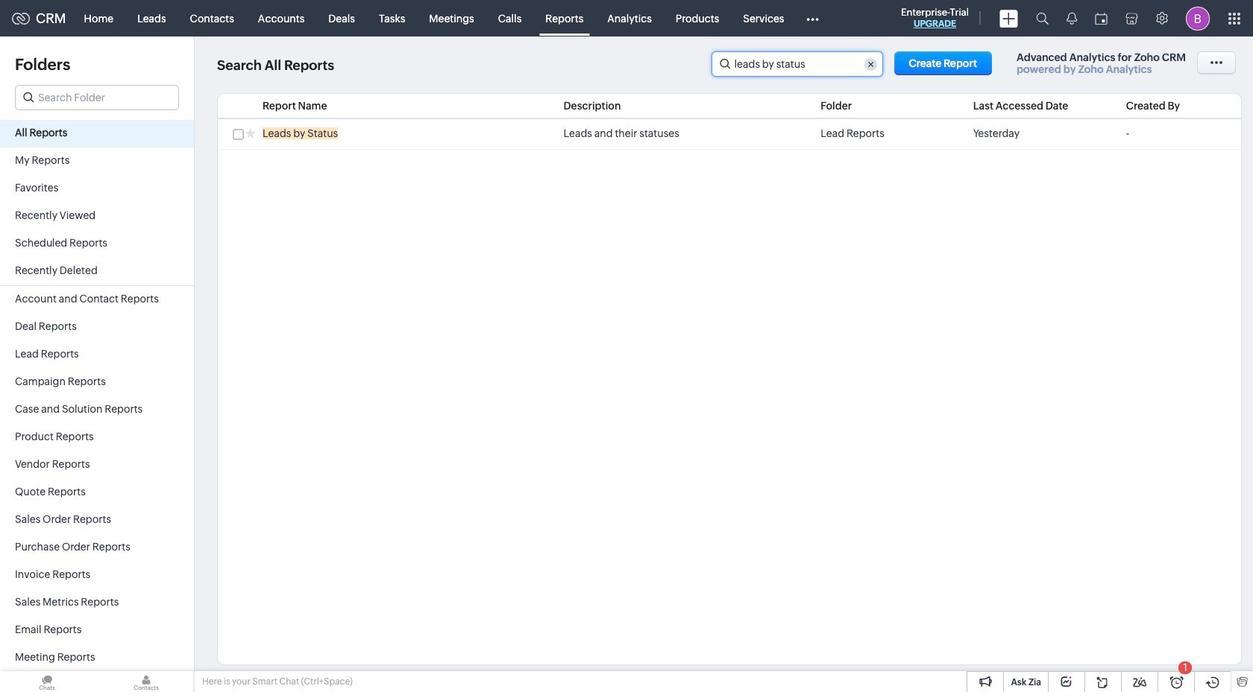 Task type: describe. For each thing, give the bounding box(es) containing it.
search element
[[1027, 0, 1058, 37]]

chats image
[[0, 672, 94, 693]]

search image
[[1036, 12, 1049, 25]]

contacts image
[[99, 672, 193, 693]]

signals element
[[1058, 0, 1086, 37]]

logo image
[[12, 12, 30, 24]]

profile image
[[1186, 6, 1210, 30]]

Search All Reports text field
[[712, 52, 882, 76]]

create menu image
[[1000, 9, 1018, 27]]

signals image
[[1067, 12, 1077, 25]]



Task type: vqa. For each thing, say whether or not it's contained in the screenshot.
Search 'element'
yes



Task type: locate. For each thing, give the bounding box(es) containing it.
profile element
[[1177, 0, 1219, 36]]

Other Modules field
[[796, 6, 828, 30]]

create menu element
[[991, 0, 1027, 36]]

calendar image
[[1095, 12, 1108, 24]]

Search Folder text field
[[16, 86, 178, 110]]



